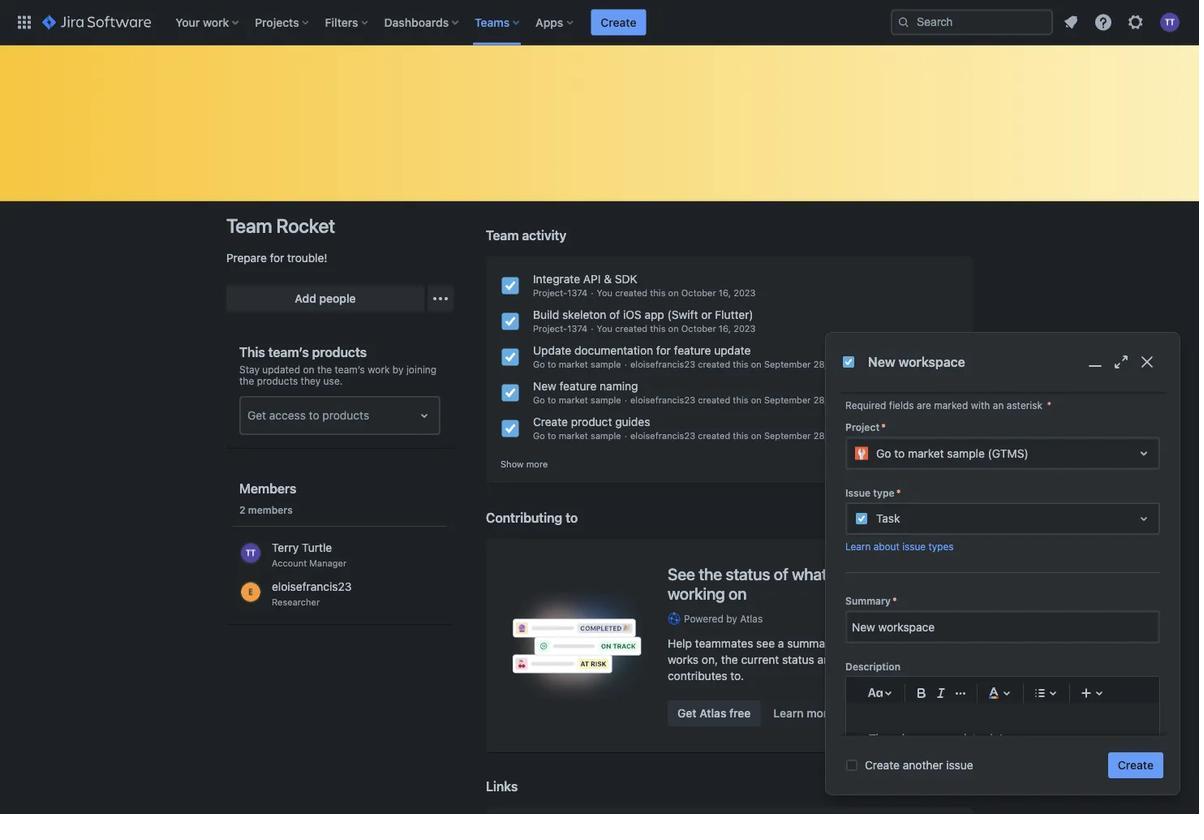 Task type: describe. For each thing, give the bounding box(es) containing it.
primary element
[[10, 0, 891, 45]]

to up show more
[[548, 431, 556, 441]]

sample left (gtms)
[[947, 446, 985, 459]]

go to market sample for documentation
[[533, 359, 621, 370]]

eloisefrancis23 researcher
[[272, 580, 352, 607]]

0 vertical spatial products
[[312, 345, 367, 360]]

are
[[917, 399, 932, 411]]

text styles image
[[866, 683, 885, 703]]

&
[[604, 272, 612, 286]]

your work button
[[171, 9, 245, 35]]

help image
[[1094, 13, 1114, 32]]

researcher
[[272, 597, 320, 607]]

prepare
[[226, 251, 267, 265]]

terry turtle account manager
[[272, 541, 347, 569]]

add people button
[[226, 286, 424, 312]]

1 vertical spatial create button
[[1109, 752, 1164, 778]]

2 vertical spatial products
[[323, 409, 369, 422]]

eloisefrancis23 created this on september 28, 2023 for new feature naming
[[631, 395, 852, 405]]

september for update documentation for feature update
[[764, 359, 811, 370]]

add people
[[295, 292, 356, 305]]

contributes
[[668, 669, 728, 682]]

apps button
[[531, 9, 580, 35]]

the right updated
[[317, 364, 332, 375]]

account
[[272, 558, 307, 569]]

team inside see the status of what team rocket is working on
[[831, 565, 870, 584]]

by inside this team's products stay updated on the team's work by joining the products they use.
[[393, 364, 404, 375]]

get access to products
[[248, 409, 369, 422]]

update documentation for feature update
[[533, 344, 751, 357]]

go for update documentation for feature update
[[533, 359, 545, 370]]

your
[[176, 15, 200, 29]]

the down teammates
[[721, 653, 738, 666]]

go to market sample for product
[[533, 431, 621, 441]]

members 2 members
[[239, 481, 297, 515]]

turtle
[[302, 541, 332, 554]]

teammates
[[695, 637, 754, 650]]

go down project *
[[877, 446, 892, 459]]

it
[[892, 653, 898, 666]]

go for create product guides
[[533, 431, 545, 441]]

contributing
[[486, 510, 563, 525]]

status inside the help teammates see a summary of what your team works on, the current status and the goals it contributes to.
[[782, 653, 815, 666]]

go full screen image
[[1112, 352, 1131, 372]]

1374 for api
[[568, 288, 588, 298]]

add link image
[[954, 777, 973, 796]]

current
[[741, 653, 779, 666]]

september for new feature naming
[[764, 395, 811, 405]]

do!
[[987, 731, 1003, 745]]

dashboards button
[[379, 9, 465, 35]]

* right type
[[897, 487, 901, 498]]

prepare for trouble!
[[226, 251, 327, 265]]

create product guides
[[533, 415, 650, 429]]

your work
[[176, 15, 229, 29]]

1 vertical spatial for
[[657, 344, 671, 357]]

eloisefrancis23 up researcher
[[272, 580, 352, 593]]

skeleton
[[562, 308, 607, 321]]

0 vertical spatial for
[[270, 251, 284, 265]]

on inside see the status of what team rocket is working on
[[729, 584, 747, 603]]

see
[[668, 565, 695, 584]]

team for team activity
[[486, 228, 519, 243]]

created for ios
[[615, 323, 648, 334]]

free
[[730, 706, 751, 720]]

members
[[248, 504, 293, 515]]

show more link
[[501, 458, 548, 471]]

open image
[[415, 406, 434, 425]]

project *
[[846, 421, 886, 433]]

some
[[914, 731, 942, 745]]

rocket inside see the status of what team rocket is working on
[[874, 565, 924, 584]]

fields
[[889, 399, 914, 411]]

contributing to
[[486, 510, 578, 525]]

asterisk
[[1007, 399, 1043, 411]]

Search field
[[891, 9, 1053, 35]]

banner containing your work
[[0, 0, 1200, 45]]

market for feature
[[559, 395, 588, 405]]

learn about issue types
[[846, 540, 954, 552]]

learn for learn more
[[774, 706, 804, 720]]

* right summary
[[893, 595, 897, 606]]

teams button
[[470, 9, 526, 35]]

28, for update documentation for feature update
[[814, 359, 827, 370]]

learn more button
[[764, 700, 844, 726]]

build
[[533, 308, 559, 321]]

project
[[846, 421, 880, 433]]

settings image
[[1127, 13, 1146, 32]]

teams
[[475, 15, 510, 29]]

learn for learn about issue types
[[846, 540, 871, 552]]

update
[[533, 344, 572, 357]]

2
[[239, 504, 246, 515]]

you created this on october 16, 2023 for sdk
[[597, 288, 756, 298]]

1 vertical spatial by
[[727, 613, 738, 624]]

joining
[[407, 364, 437, 375]]

2023 for ios
[[734, 323, 756, 334]]

product
[[571, 415, 612, 429]]

get atlas free
[[678, 706, 751, 720]]

learn about issue types link
[[846, 540, 954, 552]]

this for feature
[[733, 359, 749, 370]]

created for feature
[[698, 359, 731, 370]]

stay
[[239, 364, 260, 375]]

this for ios
[[650, 323, 666, 334]]

28, for create product guides
[[814, 431, 827, 441]]

discard & close image
[[1138, 352, 1157, 372]]

workspace
[[899, 354, 966, 369]]

work inside this team's products stay updated on the team's work by joining the products they use.
[[368, 364, 390, 375]]

minimize image
[[1086, 352, 1105, 372]]

a
[[778, 637, 784, 650]]

to right access
[[309, 409, 319, 422]]

you for skeleton
[[597, 323, 613, 334]]

guides
[[615, 415, 650, 429]]

they
[[301, 375, 321, 386]]

0 horizontal spatial of
[[610, 308, 620, 321]]

october for integrate api & sdk
[[682, 288, 716, 298]]

show more
[[501, 459, 548, 469]]

team activity
[[486, 228, 567, 243]]

actions image
[[431, 289, 450, 308]]

notifications image
[[1062, 13, 1081, 32]]

more for show more
[[526, 459, 548, 469]]

naming
[[600, 379, 638, 393]]

sample for feature
[[591, 395, 621, 405]]

works
[[668, 653, 699, 666]]

of inside see the status of what team rocket is working on
[[774, 565, 789, 584]]

market for documentation
[[559, 359, 588, 370]]

filters button
[[320, 9, 375, 35]]

create another issue
[[865, 758, 974, 772]]

members
[[239, 481, 297, 496]]

eloisefrancis23 created this on september 28, 2023 for create product guides
[[631, 431, 852, 441]]

on for update documentation for feature update
[[751, 359, 762, 370]]

get atlas free button
[[668, 700, 761, 726]]

and
[[818, 653, 837, 666]]

0 horizontal spatial rocket
[[276, 214, 335, 237]]

app
[[645, 308, 665, 321]]

work inside description - main content area, start typing to enter text. text field
[[945, 731, 970, 745]]

update
[[714, 344, 751, 357]]

project- for integrate
[[533, 288, 568, 298]]

1 horizontal spatial feature
[[674, 344, 711, 357]]

the down this
[[239, 375, 254, 386]]

new for new workspace
[[868, 354, 896, 369]]

type
[[874, 487, 895, 498]]

what inside the help teammates see a summary of what your team works on, the current status and the goals it contributes to.
[[852, 637, 878, 650]]

issue type *
[[846, 487, 901, 498]]

search image
[[898, 16, 911, 29]]

on for create product guides
[[751, 431, 762, 441]]

on,
[[702, 653, 718, 666]]

open image for go to market sample (gtms)
[[1135, 443, 1154, 463]]

to up type
[[895, 446, 905, 459]]

0 horizontal spatial team's
[[268, 345, 309, 360]]

the inside see the status of what team rocket is working on
[[699, 565, 722, 584]]

what inside see the status of what team rocket is working on
[[792, 565, 828, 584]]

working
[[668, 584, 725, 603]]

28, for new feature naming
[[814, 395, 827, 405]]

there
[[869, 731, 899, 745]]

powered by atlas
[[684, 613, 763, 624]]

to inside text field
[[973, 731, 984, 745]]

atlas image
[[668, 612, 681, 625]]

is inside see the status of what team rocket is working on
[[928, 565, 939, 584]]

activity
[[522, 228, 567, 243]]

api
[[583, 272, 601, 286]]

this for sdk
[[650, 288, 666, 298]]

links
[[486, 779, 518, 794]]



Task type: vqa. For each thing, say whether or not it's contained in the screenshot.


Task type: locate. For each thing, give the bounding box(es) containing it.
1 vertical spatial open image
[[1135, 509, 1154, 528]]

eloisefrancis23 for guides
[[631, 431, 696, 441]]

get left access
[[248, 409, 266, 422]]

documentation
[[575, 344, 653, 357]]

1 horizontal spatial by
[[727, 613, 738, 624]]

go to market sample (gtms)
[[877, 446, 1029, 459]]

0 vertical spatial project-1374
[[533, 288, 588, 298]]

get
[[248, 409, 266, 422], [678, 706, 697, 720]]

team's up updated
[[268, 345, 309, 360]]

0 horizontal spatial for
[[270, 251, 284, 265]]

dashboards
[[384, 15, 449, 29]]

powered
[[684, 613, 724, 624]]

more inside button
[[807, 706, 834, 720]]

2 go to market sample from the top
[[533, 395, 621, 405]]

sample down the naming
[[591, 395, 621, 405]]

1 horizontal spatial is
[[928, 565, 939, 584]]

more right show
[[526, 459, 548, 469]]

team rocket
[[226, 214, 335, 237]]

project-1374 down integrate on the top of page
[[533, 288, 588, 298]]

sample for product
[[591, 431, 621, 441]]

to left the do!
[[973, 731, 984, 745]]

create inside primary element
[[601, 15, 637, 29]]

project-1374 for integrate
[[533, 288, 588, 298]]

None text field
[[847, 612, 1159, 641]]

2 october from the top
[[682, 323, 716, 334]]

1 vertical spatial team's
[[335, 364, 365, 375]]

0 vertical spatial 1374
[[568, 288, 588, 298]]

see
[[757, 637, 775, 650]]

feature up product
[[560, 379, 597, 393]]

to right contributing
[[566, 510, 578, 525]]

get for get access to products
[[248, 409, 266, 422]]

bold ⌘b image
[[912, 683, 932, 703]]

1 horizontal spatial what
[[852, 637, 878, 650]]

feature
[[674, 344, 711, 357], [560, 379, 597, 393]]

sample down documentation
[[591, 359, 621, 370]]

1 vertical spatial rocket
[[874, 565, 924, 584]]

2 horizontal spatial team
[[831, 565, 870, 584]]

0 horizontal spatial more
[[526, 459, 548, 469]]

go down update
[[533, 359, 545, 370]]

sample
[[591, 359, 621, 370], [591, 395, 621, 405], [591, 431, 621, 441], [947, 446, 985, 459]]

go to market sample
[[533, 359, 621, 370], [533, 395, 621, 405], [533, 431, 621, 441]]

28, left required
[[814, 395, 827, 405]]

0 horizontal spatial atlas
[[700, 706, 727, 720]]

0 horizontal spatial by
[[393, 364, 404, 375]]

of inside the help teammates see a summary of what your team works on, the current status and the goals it contributes to.
[[839, 637, 849, 650]]

more
[[526, 459, 548, 469], [807, 706, 834, 720]]

updated
[[262, 364, 300, 375]]

issue for another
[[947, 758, 974, 772]]

on
[[668, 288, 679, 298], [668, 323, 679, 334], [751, 359, 762, 370], [303, 364, 315, 375], [751, 395, 762, 405], [751, 431, 762, 441], [729, 584, 747, 603]]

1 project-1374 from the top
[[533, 288, 588, 298]]

your
[[881, 637, 904, 650]]

you up documentation
[[597, 323, 613, 334]]

people
[[319, 292, 356, 305]]

1 vertical spatial more
[[807, 706, 834, 720]]

issue for about
[[903, 540, 926, 552]]

0 horizontal spatial new
[[533, 379, 557, 393]]

(swift
[[668, 308, 698, 321]]

new
[[868, 354, 896, 369], [533, 379, 557, 393]]

there is some work to do!
[[869, 731, 1003, 745]]

go down new feature naming at the top of the page
[[533, 395, 545, 405]]

more for learn more
[[807, 706, 834, 720]]

work inside popup button
[[203, 15, 229, 29]]

eloisefrancis23 down update documentation for feature update
[[631, 359, 696, 370]]

1 horizontal spatial atlas
[[740, 613, 763, 624]]

status up powered by atlas
[[726, 565, 770, 584]]

you created this on october 16, 2023 for ios
[[597, 323, 756, 334]]

this team's products stay updated on the team's work by joining the products they use.
[[239, 345, 437, 386]]

0 vertical spatial eloisefrancis23 created this on september 28, 2023
[[631, 359, 852, 370]]

1 vertical spatial is
[[902, 731, 911, 745]]

1 you from the top
[[597, 288, 613, 298]]

1 horizontal spatial status
[[782, 653, 815, 666]]

goals
[[860, 653, 888, 666]]

1 vertical spatial project-
[[533, 323, 568, 334]]

3 september from the top
[[764, 431, 811, 441]]

0 vertical spatial 16,
[[719, 288, 731, 298]]

show
[[501, 459, 524, 469]]

3 28, from the top
[[814, 431, 827, 441]]

2 vertical spatial 28,
[[814, 431, 827, 441]]

1 vertical spatial october
[[682, 323, 716, 334]]

team's
[[268, 345, 309, 360], [335, 364, 365, 375]]

access
[[269, 409, 306, 422]]

rocket up trouble!
[[276, 214, 335, 237]]

1 vertical spatial issue
[[947, 758, 974, 772]]

market down product
[[559, 431, 588, 441]]

1 vertical spatial what
[[852, 637, 878, 650]]

issue up add link icon
[[947, 758, 974, 772]]

2 16, from the top
[[719, 323, 731, 334]]

products up use.
[[312, 345, 367, 360]]

0 horizontal spatial status
[[726, 565, 770, 584]]

eloisefrancis23 created this on september 28, 2023
[[631, 359, 852, 370], [631, 395, 852, 405], [631, 431, 852, 441]]

more formatting image
[[951, 683, 971, 703]]

1 horizontal spatial work
[[368, 364, 390, 375]]

1 vertical spatial project-1374
[[533, 323, 588, 334]]

september left project
[[764, 431, 811, 441]]

you created this on october 16, 2023 down (swift
[[597, 323, 756, 334]]

2 28, from the top
[[814, 395, 827, 405]]

more down and
[[807, 706, 834, 720]]

1 vertical spatial feature
[[560, 379, 597, 393]]

1 september from the top
[[764, 359, 811, 370]]

by up teammates
[[727, 613, 738, 624]]

0 vertical spatial team's
[[268, 345, 309, 360]]

1 horizontal spatial new
[[868, 354, 896, 369]]

0 vertical spatial work
[[203, 15, 229, 29]]

powered by atlas link
[[668, 612, 947, 626]]

go to market sample up new feature naming at the top of the page
[[533, 359, 621, 370]]

learn more
[[774, 706, 834, 720]]

an
[[993, 399, 1004, 411]]

of up powered by atlas link
[[774, 565, 789, 584]]

to.
[[731, 669, 744, 682]]

project- down build
[[533, 323, 568, 334]]

learn inside button
[[774, 706, 804, 720]]

0 vertical spatial atlas
[[740, 613, 763, 624]]

status down summary
[[782, 653, 815, 666]]

the right and
[[840, 653, 857, 666]]

0 horizontal spatial get
[[248, 409, 266, 422]]

help
[[668, 637, 692, 650]]

2 vertical spatial of
[[839, 637, 849, 650]]

to
[[548, 359, 556, 370], [548, 395, 556, 405], [309, 409, 319, 422], [548, 431, 556, 441], [895, 446, 905, 459], [566, 510, 578, 525], [973, 731, 984, 745]]

team left activity
[[486, 228, 519, 243]]

0 vertical spatial of
[[610, 308, 620, 321]]

eloisefrancis23
[[631, 359, 696, 370], [631, 395, 696, 405], [631, 431, 696, 441], [272, 580, 352, 593]]

about
[[874, 540, 900, 552]]

eloisefrancis23 created this on september 28, 2023 for update documentation for feature update
[[631, 359, 852, 370]]

3 eloisefrancis23 created this on september 28, 2023 from the top
[[631, 431, 852, 441]]

1 horizontal spatial get
[[678, 706, 697, 720]]

the
[[317, 364, 332, 375], [239, 375, 254, 386], [699, 565, 722, 584], [721, 653, 738, 666], [840, 653, 857, 666]]

manager
[[310, 558, 347, 569]]

get down contributes
[[678, 706, 697, 720]]

2 vertical spatial eloisefrancis23 created this on september 28, 2023
[[631, 431, 852, 441]]

2 vertical spatial go to market sample
[[533, 431, 621, 441]]

0 vertical spatial october
[[682, 288, 716, 298]]

october for build skeleton of ios app (swift or flutter)
[[682, 323, 716, 334]]

status
[[726, 565, 770, 584], [782, 653, 815, 666]]

2023
[[734, 288, 756, 298], [734, 323, 756, 334], [830, 359, 852, 370], [830, 395, 852, 405], [830, 431, 852, 441]]

0 vertical spatial new
[[868, 354, 896, 369]]

team up the prepare
[[226, 214, 272, 237]]

create button inside primary element
[[591, 9, 646, 35]]

1 vertical spatial go to market sample
[[533, 395, 621, 405]]

team's right they
[[335, 364, 365, 375]]

0 vertical spatial open image
[[1135, 443, 1154, 463]]

on inside this team's products stay updated on the team's work by joining the products they use.
[[303, 364, 315, 375]]

1 october from the top
[[682, 288, 716, 298]]

2023 up the flutter) at the right top of the page
[[734, 288, 756, 298]]

2 vertical spatial work
[[945, 731, 970, 745]]

1 vertical spatial you created this on october 16, 2023
[[597, 323, 756, 334]]

atlas inside button
[[700, 706, 727, 720]]

1 horizontal spatial issue
[[947, 758, 974, 772]]

0 horizontal spatial work
[[203, 15, 229, 29]]

0 vertical spatial learn
[[846, 540, 871, 552]]

market down are
[[908, 446, 944, 459]]

2 vertical spatial september
[[764, 431, 811, 441]]

2023 up project
[[830, 395, 852, 405]]

go to market sample for feature
[[533, 395, 621, 405]]

trouble!
[[287, 251, 327, 265]]

0 vertical spatial september
[[764, 359, 811, 370]]

1 horizontal spatial rocket
[[874, 565, 924, 584]]

italic ⌘i image
[[932, 683, 951, 703]]

1374
[[568, 288, 588, 298], [568, 323, 588, 334]]

Description - Main content area, start typing to enter text. text field
[[869, 729, 1137, 748]]

sample down create product guides
[[591, 431, 621, 441]]

learn right free
[[774, 706, 804, 720]]

you created this on october 16, 2023 up (swift
[[597, 288, 756, 298]]

16, down the flutter) at the right top of the page
[[719, 323, 731, 334]]

0 horizontal spatial issue
[[903, 540, 926, 552]]

eloisefrancis23 down guides
[[631, 431, 696, 441]]

help teammates see a summary of what your team works on, the current status and the goals it contributes to.
[[668, 637, 933, 682]]

team up summary
[[831, 565, 870, 584]]

terry
[[272, 541, 299, 554]]

1 horizontal spatial of
[[774, 565, 789, 584]]

1 vertical spatial 16,
[[719, 323, 731, 334]]

atlas left free
[[700, 706, 727, 720]]

28,
[[814, 359, 827, 370], [814, 395, 827, 405], [814, 431, 827, 441]]

0 vertical spatial get
[[248, 409, 266, 422]]

integrate
[[533, 272, 580, 286]]

0 vertical spatial go to market sample
[[533, 359, 621, 370]]

0 horizontal spatial team
[[226, 214, 272, 237]]

add
[[295, 292, 316, 305]]

16, for integrate api & sdk
[[719, 288, 731, 298]]

filters
[[325, 15, 358, 29]]

project- for build
[[533, 323, 568, 334]]

go to market sample down product
[[533, 431, 621, 441]]

2 horizontal spatial work
[[945, 731, 970, 745]]

jira software image
[[42, 13, 151, 32], [42, 13, 151, 32]]

0 horizontal spatial feature
[[560, 379, 597, 393]]

1 vertical spatial status
[[782, 653, 815, 666]]

1 horizontal spatial create button
[[1109, 752, 1164, 778]]

on for integrate api & sdk
[[668, 288, 679, 298]]

new workspace
[[868, 354, 966, 369]]

0 horizontal spatial create button
[[591, 9, 646, 35]]

0 vertical spatial 28,
[[814, 359, 827, 370]]

project- down integrate on the top of page
[[533, 288, 568, 298]]

work left joining
[[368, 364, 390, 375]]

of right summary
[[839, 637, 849, 650]]

products left they
[[257, 375, 298, 386]]

what up powered by atlas link
[[792, 565, 828, 584]]

september left new workspace icon
[[764, 359, 811, 370]]

0 vertical spatial issue
[[903, 540, 926, 552]]

new right new workspace icon
[[868, 354, 896, 369]]

1 vertical spatial 28,
[[814, 395, 827, 405]]

you down &
[[597, 288, 613, 298]]

1 horizontal spatial team
[[486, 228, 519, 243]]

2 september from the top
[[764, 395, 811, 405]]

2023 for sdk
[[734, 288, 756, 298]]

*
[[1047, 399, 1052, 411], [882, 421, 886, 433], [897, 487, 901, 498], [893, 595, 897, 606]]

status inside see the status of what team rocket is working on
[[726, 565, 770, 584]]

the up the working on the right bottom of page
[[699, 565, 722, 584]]

new feature naming
[[533, 379, 638, 393]]

2 project- from the top
[[533, 323, 568, 334]]

to down new feature naming at the top of the page
[[548, 395, 556, 405]]

team
[[226, 214, 272, 237], [486, 228, 519, 243], [831, 565, 870, 584]]

learn
[[846, 540, 871, 552], [774, 706, 804, 720]]

build skeleton of ios app (swift or flutter)
[[533, 308, 754, 321]]

issue left types
[[903, 540, 926, 552]]

by left joining
[[393, 364, 404, 375]]

1 vertical spatial september
[[764, 395, 811, 405]]

september
[[764, 359, 811, 370], [764, 395, 811, 405], [764, 431, 811, 441]]

to down update
[[548, 359, 556, 370]]

get inside get atlas free button
[[678, 706, 697, 720]]

0 vertical spatial feature
[[674, 344, 711, 357]]

learn left about
[[846, 540, 871, 552]]

1 vertical spatial you
[[597, 323, 613, 334]]

october down or
[[682, 323, 716, 334]]

products
[[312, 345, 367, 360], [257, 375, 298, 386], [323, 409, 369, 422]]

lists image
[[1031, 683, 1050, 703]]

market up new feature naming at the top of the page
[[559, 359, 588, 370]]

0 horizontal spatial what
[[792, 565, 828, 584]]

types
[[929, 540, 954, 552]]

0 horizontal spatial is
[[902, 731, 911, 745]]

issue
[[846, 487, 871, 498]]

for down 'app'
[[657, 344, 671, 357]]

open image
[[1135, 443, 1154, 463], [1135, 509, 1154, 528]]

2 horizontal spatial of
[[839, 637, 849, 650]]

created for sdk
[[615, 288, 648, 298]]

for left trouble!
[[270, 251, 284, 265]]

1 horizontal spatial learn
[[846, 540, 871, 552]]

2 open image from the top
[[1135, 509, 1154, 528]]

rocket down learn about issue types link
[[874, 565, 924, 584]]

0 vertical spatial create button
[[591, 9, 646, 35]]

what up goals
[[852, 637, 878, 650]]

0 vertical spatial by
[[393, 364, 404, 375]]

products down use.
[[323, 409, 369, 422]]

ios
[[623, 308, 642, 321]]

0 vertical spatial more
[[526, 459, 548, 469]]

flutter)
[[715, 308, 754, 321]]

1 go to market sample from the top
[[533, 359, 621, 370]]

team for team rocket
[[226, 214, 272, 237]]

project-1374 for build
[[533, 323, 588, 334]]

your profile and settings image
[[1161, 13, 1180, 32]]

0 vertical spatial what
[[792, 565, 828, 584]]

appswitcher icon image
[[15, 13, 34, 32]]

go to market sample down new feature naming at the top of the page
[[533, 395, 621, 405]]

1 eloisefrancis23 created this on september 28, 2023 from the top
[[631, 359, 852, 370]]

atlas up see
[[740, 613, 763, 624]]

september left required
[[764, 395, 811, 405]]

required fields are marked with an asterisk *
[[846, 399, 1052, 411]]

go for new feature naming
[[533, 395, 545, 405]]

feature down (swift
[[674, 344, 711, 357]]

sample for documentation
[[591, 359, 621, 370]]

1 vertical spatial 1374
[[568, 323, 588, 334]]

go up show more
[[533, 431, 545, 441]]

1 vertical spatial learn
[[774, 706, 804, 720]]

0 vertical spatial status
[[726, 565, 770, 584]]

(gtms)
[[988, 446, 1029, 459]]

1374 down the "integrate api & sdk"
[[568, 288, 588, 298]]

2 you from the top
[[597, 323, 613, 334]]

new for new feature naming
[[533, 379, 557, 393]]

for
[[270, 251, 284, 265], [657, 344, 671, 357]]

1 horizontal spatial more
[[807, 706, 834, 720]]

eloisefrancis23 for for
[[631, 359, 696, 370]]

summary
[[787, 637, 836, 650]]

* right 'asterisk'
[[1047, 399, 1052, 411]]

task
[[877, 511, 900, 525]]

* right project
[[882, 421, 886, 433]]

0 horizontal spatial learn
[[774, 706, 804, 720]]

1 vertical spatial eloisefrancis23 created this on september 28, 2023
[[631, 395, 852, 405]]

work right your
[[203, 15, 229, 29]]

of left ios at the right of page
[[610, 308, 620, 321]]

on for build skeleton of ios app (swift or flutter)
[[668, 323, 679, 334]]

is left some
[[902, 731, 911, 745]]

1 horizontal spatial team's
[[335, 364, 365, 375]]

0 vertical spatial you created this on october 16, 2023
[[597, 288, 756, 298]]

2023 up required
[[830, 359, 852, 370]]

1 you created this on october 16, 2023 from the top
[[597, 288, 756, 298]]

october up or
[[682, 288, 716, 298]]

new down update
[[533, 379, 557, 393]]

summary *
[[846, 595, 897, 606]]

banner
[[0, 0, 1200, 45]]

1 vertical spatial new
[[533, 379, 557, 393]]

2 1374 from the top
[[568, 323, 588, 334]]

is down types
[[928, 565, 939, 584]]

0 vertical spatial is
[[928, 565, 939, 584]]

28, left new workspace icon
[[814, 359, 827, 370]]

1 vertical spatial of
[[774, 565, 789, 584]]

1 horizontal spatial for
[[657, 344, 671, 357]]

you for api
[[597, 288, 613, 298]]

is
[[928, 565, 939, 584], [902, 731, 911, 745]]

2023 down the flutter) at the right top of the page
[[734, 323, 756, 334]]

1 vertical spatial atlas
[[700, 706, 727, 720]]

1 28, from the top
[[814, 359, 827, 370]]

16, up the flutter) at the right top of the page
[[719, 288, 731, 298]]

1374 down skeleton
[[568, 323, 588, 334]]

this
[[239, 345, 265, 360]]

2 eloisefrancis23 created this on september 28, 2023 from the top
[[631, 395, 852, 405]]

projects
[[255, 15, 299, 29]]

1 vertical spatial products
[[257, 375, 298, 386]]

2 project-1374 from the top
[[533, 323, 588, 334]]

28, left project
[[814, 431, 827, 441]]

1374 for skeleton
[[568, 323, 588, 334]]

market down new feature naming at the top of the page
[[559, 395, 588, 405]]

16, for build skeleton of ios app (swift or flutter)
[[719, 323, 731, 334]]

1 16, from the top
[[719, 288, 731, 298]]

1 1374 from the top
[[568, 288, 588, 298]]

open image for task
[[1135, 509, 1154, 528]]

new workspace image
[[842, 355, 855, 368]]

marked
[[934, 399, 969, 411]]

2023 down required
[[830, 431, 852, 441]]

market for product
[[559, 431, 588, 441]]

1 project- from the top
[[533, 288, 568, 298]]

september for create product guides
[[764, 431, 811, 441]]

1 vertical spatial get
[[678, 706, 697, 720]]

eloisefrancis23 for naming
[[631, 395, 696, 405]]

2 you created this on october 16, 2023 from the top
[[597, 323, 756, 334]]

you created this on october 16, 2023
[[597, 288, 756, 298], [597, 323, 756, 334]]

work right some
[[945, 731, 970, 745]]

project-1374 down build
[[533, 323, 588, 334]]

eloisefrancis23 up guides
[[631, 395, 696, 405]]

is inside description - main content area, start typing to enter text. text field
[[902, 731, 911, 745]]

on for new feature naming
[[751, 395, 762, 405]]

get for get atlas free
[[678, 706, 697, 720]]

2023 for feature
[[830, 359, 852, 370]]

1 open image from the top
[[1135, 443, 1154, 463]]

3 go to market sample from the top
[[533, 431, 621, 441]]



